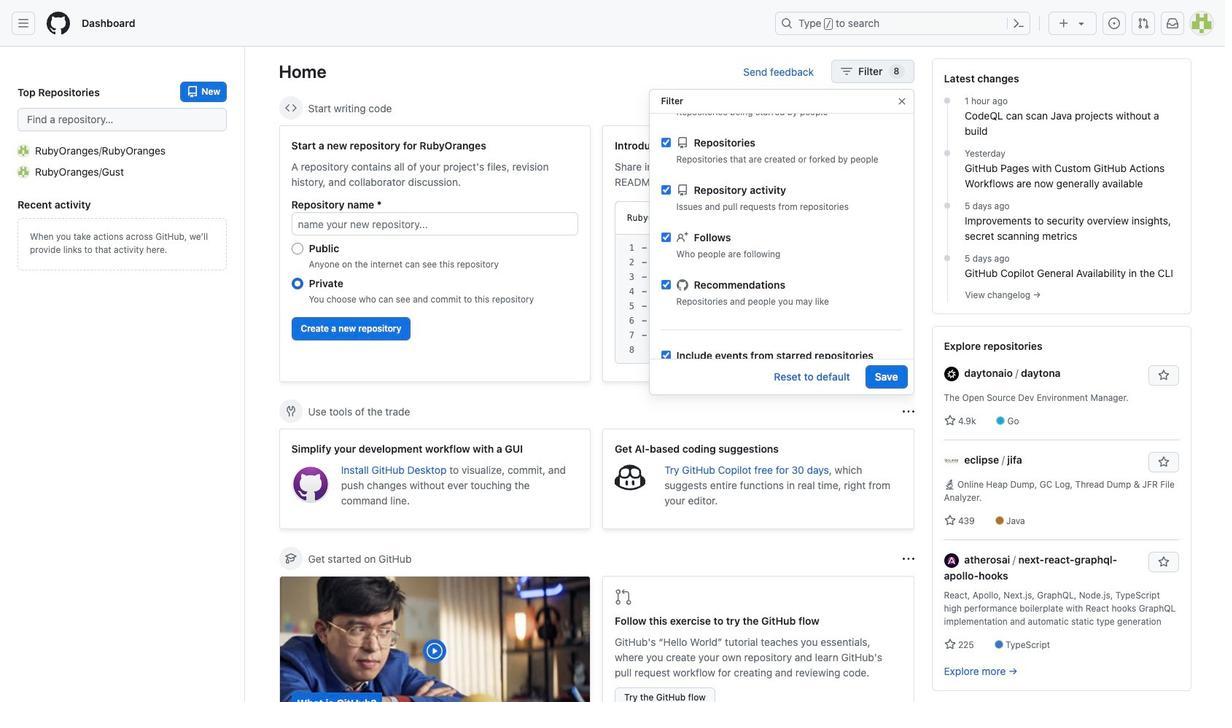 Task type: describe. For each thing, give the bounding box(es) containing it.
star this repository image for the @eclipse profile icon
[[1158, 457, 1169, 468]]

star image for @daytonaio profile icon on the right bottom of the page
[[944, 415, 956, 427]]

star this repository image for @atherosai profile image
[[1158, 556, 1169, 568]]

Top Repositories search field
[[18, 108, 227, 131]]

explore repositories navigation
[[932, 326, 1191, 692]]

play image
[[426, 643, 444, 660]]

simplify your development workflow with a gui element
[[279, 429, 591, 529]]

4 dot fill image from the top
[[942, 252, 953, 264]]

3 dot fill image from the top
[[942, 200, 953, 212]]

1 horizontal spatial git pull request image
[[1138, 18, 1149, 29]]

get ai-based coding suggestions element
[[602, 429, 914, 529]]

issue opened image
[[1109, 18, 1120, 29]]

person add image
[[676, 232, 688, 243]]

@eclipse profile image
[[944, 454, 959, 468]]

@atherosai profile image
[[944, 554, 959, 568]]

name your new repository... text field
[[291, 212, 578, 236]]

close menu image
[[896, 96, 908, 107]]

try the github flow element
[[602, 576, 914, 702]]

gust image
[[18, 166, 29, 178]]

star image
[[944, 515, 956, 527]]

why am i seeing this? image
[[903, 102, 914, 114]]

github desktop image
[[291, 465, 329, 503]]

mark github image
[[676, 279, 688, 291]]

homepage image
[[47, 12, 70, 35]]

filter image
[[841, 66, 853, 77]]



Task type: vqa. For each thing, say whether or not it's contained in the screenshot.
list
no



Task type: locate. For each thing, give the bounding box(es) containing it.
1 vertical spatial git pull request image
[[615, 589, 632, 606]]

1 why am i seeing this? image from the top
[[903, 406, 914, 418]]

None radio
[[291, 243, 303, 255]]

None checkbox
[[661, 138, 671, 147], [661, 280, 671, 290], [661, 138, 671, 147], [661, 280, 671, 290]]

what is github? image
[[280, 577, 590, 702]]

code image
[[285, 102, 296, 114]]

1 dot fill image from the top
[[942, 95, 953, 106]]

git pull request image
[[1138, 18, 1149, 29], [615, 589, 632, 606]]

star image for @atherosai profile image
[[944, 639, 956, 651]]

2 repo image from the top
[[676, 184, 688, 196]]

1 star image from the top
[[944, 415, 956, 427]]

command palette image
[[1013, 18, 1025, 29]]

None submit
[[842, 208, 889, 228]]

none submit inside introduce yourself with a profile readme element
[[842, 208, 889, 228]]

None radio
[[291, 278, 303, 290]]

triangle down image
[[1076, 18, 1087, 29]]

None checkbox
[[661, 185, 671, 195], [661, 233, 671, 242], [661, 351, 671, 360], [661, 185, 671, 195], [661, 233, 671, 242], [661, 351, 671, 360]]

none radio inside start a new repository element
[[291, 243, 303, 255]]

2 why am i seeing this? image from the top
[[903, 553, 914, 565]]

0 vertical spatial star image
[[944, 415, 956, 427]]

@daytonaio profile image
[[944, 367, 959, 382]]

1 repo image from the top
[[676, 137, 688, 148]]

explore element
[[932, 58, 1191, 702]]

0 vertical spatial git pull request image
[[1138, 18, 1149, 29]]

0 vertical spatial repo image
[[676, 137, 688, 148]]

none radio inside start a new repository element
[[291, 278, 303, 290]]

why am i seeing this? image for try the github flow element on the bottom
[[903, 553, 914, 565]]

star this repository image
[[1158, 457, 1169, 468], [1158, 556, 1169, 568]]

dot fill image
[[942, 95, 953, 106], [942, 147, 953, 159], [942, 200, 953, 212], [942, 252, 953, 264]]

2 star this repository image from the top
[[1158, 556, 1169, 568]]

rubyoranges image
[[18, 145, 29, 156]]

2 star image from the top
[[944, 639, 956, 651]]

star image
[[944, 415, 956, 427], [944, 639, 956, 651]]

2 dot fill image from the top
[[942, 147, 953, 159]]

repo image
[[676, 137, 688, 148], [676, 184, 688, 196]]

what is github? element
[[279, 576, 591, 702]]

menu
[[649, 0, 913, 319]]

plus image
[[1058, 17, 1070, 29]]

why am i seeing this? image for the get ai-based coding suggestions element
[[903, 406, 914, 418]]

0 vertical spatial why am i seeing this? image
[[903, 406, 914, 418]]

0 vertical spatial star this repository image
[[1158, 457, 1169, 468]]

1 vertical spatial star this repository image
[[1158, 556, 1169, 568]]

Find a repository… text field
[[18, 108, 227, 131]]

tools image
[[285, 406, 296, 417]]

1 vertical spatial repo image
[[676, 184, 688, 196]]

0 horizontal spatial git pull request image
[[615, 589, 632, 606]]

git pull request image inside try the github flow element
[[615, 589, 632, 606]]

1 star this repository image from the top
[[1158, 457, 1169, 468]]

notifications image
[[1167, 18, 1179, 29]]

1 vertical spatial why am i seeing this? image
[[903, 553, 914, 565]]

mortar board image
[[285, 553, 296, 564]]

introduce yourself with a profile readme element
[[602, 125, 914, 382]]

start a new repository element
[[279, 125, 591, 382]]

star this repository image
[[1158, 370, 1169, 381]]

1 vertical spatial star image
[[944, 639, 956, 651]]

why am i seeing this? image
[[903, 406, 914, 418], [903, 553, 914, 565]]



